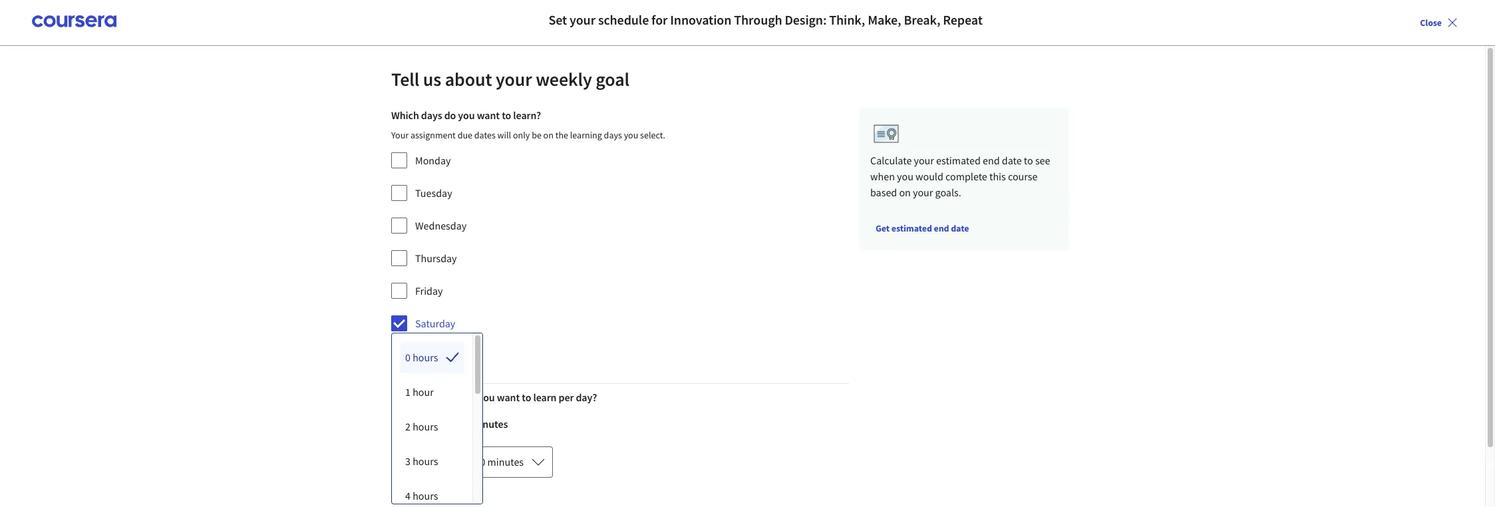 Task type: locate. For each thing, give the bounding box(es) containing it.
want
[[477, 108, 500, 122], [497, 391, 520, 404]]

1 vertical spatial to
[[1024, 154, 1033, 167]]

which days do you want to learn? group
[[391, 107, 666, 373]]

0 horizontal spatial do
[[444, 108, 456, 122]]

Search in course text field
[[116, 8, 316, 32]]

1 vertical spatial on
[[899, 186, 911, 199]]

tell us about your weekly goal dialog
[[0, 0, 1496, 507]]

on right the based
[[899, 186, 911, 199]]

0 horizontal spatial 0
[[399, 455, 405, 469]]

break,
[[904, 11, 941, 28]]

0 vertical spatial days
[[421, 108, 442, 122]]

your
[[391, 129, 409, 141]]

2 horizontal spatial to
[[1024, 154, 1033, 167]]

0 vertical spatial 0 hours
[[405, 351, 438, 364]]

0 hours up 4 hours on the left
[[399, 455, 432, 469]]

complete
[[946, 170, 988, 183]]

your up the learn?
[[496, 67, 532, 91]]

the
[[556, 129, 568, 141]]

your down would
[[913, 186, 933, 199]]

1 vertical spatial end
[[934, 222, 949, 234]]

0 vertical spatial do
[[444, 108, 456, 122]]

0 vertical spatial on
[[544, 129, 554, 141]]

date inside 'button'
[[951, 222, 969, 234]]

estimated right the get
[[892, 222, 932, 234]]

1 vertical spatial 0 hours
[[399, 455, 432, 469]]

end
[[983, 154, 1000, 167], [934, 222, 949, 234]]

date inside calculate your estimated end date to see when you would complete this course based on your goals.
[[1002, 154, 1022, 167]]

end inside get estimated end date 'button'
[[934, 222, 949, 234]]

2 vertical spatial to
[[522, 391, 531, 404]]

estimated
[[936, 154, 981, 167], [892, 222, 932, 234]]

minutes
[[488, 455, 524, 469]]

4
[[405, 489, 411, 503]]

0 inside hours list box
[[405, 351, 411, 364]]

innovation
[[670, 11, 732, 28]]

0 horizontal spatial on
[[544, 129, 554, 141]]

end up this
[[983, 154, 1000, 167]]

0 vertical spatial want
[[477, 108, 500, 122]]

to left see
[[1024, 154, 1033, 167]]

your
[[570, 11, 596, 28], [496, 67, 532, 91], [914, 154, 934, 167], [913, 186, 933, 199]]

hours
[[413, 351, 438, 364], [413, 420, 438, 433], [413, 455, 438, 468], [407, 455, 432, 469], [413, 489, 438, 503]]

you down calculate
[[897, 170, 914, 183]]

repeat
[[943, 11, 983, 28]]

hours up 4 hours on the left
[[407, 455, 432, 469]]

to
[[502, 108, 511, 122], [1024, 154, 1033, 167], [522, 391, 531, 404]]

get estimated end date button
[[871, 216, 975, 240]]

assignment
[[411, 129, 456, 141]]

which days do you want to learn?
[[391, 108, 541, 122]]

tell us about your weekly goal
[[391, 67, 630, 91]]

0 horizontal spatial to
[[502, 108, 511, 122]]

1 horizontal spatial to
[[522, 391, 531, 404]]

1 horizontal spatial on
[[899, 186, 911, 199]]

to inside calculate your estimated end date to see when you would complete this course based on your goals.
[[1024, 154, 1033, 167]]

0 left sunday
[[405, 351, 411, 364]]

0 minutes
[[480, 455, 524, 469]]

to up will
[[502, 108, 511, 122]]

minutes
[[472, 417, 508, 431]]

on right be
[[544, 129, 554, 141]]

want up minutes
[[497, 391, 520, 404]]

0 hours up hour
[[405, 351, 438, 364]]

do
[[444, 108, 456, 122], [464, 391, 476, 404]]

through
[[734, 11, 782, 28]]

will
[[498, 129, 511, 141]]

coursera image
[[32, 11, 116, 32], [16, 11, 101, 32]]

0 hours button
[[391, 446, 462, 478]]

to for see
[[1024, 154, 1033, 167]]

1 horizontal spatial end
[[983, 154, 1000, 167]]

friday
[[415, 284, 443, 298]]

1 vertical spatial do
[[464, 391, 476, 404]]

0 vertical spatial estimated
[[936, 154, 981, 167]]

us
[[423, 67, 441, 91]]

0
[[405, 351, 411, 364], [399, 455, 405, 469], [480, 455, 485, 469]]

would
[[916, 170, 944, 183]]

0 horizontal spatial end
[[934, 222, 949, 234]]

think,
[[829, 11, 865, 28]]

date
[[1002, 154, 1022, 167], [951, 222, 969, 234]]

estimated up complete
[[936, 154, 981, 167]]

you up due
[[458, 108, 475, 122]]

do up assignment
[[444, 108, 456, 122]]

close button
[[1415, 11, 1464, 35]]

0 horizontal spatial estimated
[[892, 222, 932, 234]]

date up course
[[1002, 154, 1022, 167]]

2
[[405, 420, 411, 433]]

1 coursera image from the left
[[32, 11, 116, 32]]

date down the goals.
[[951, 222, 969, 234]]

make,
[[868, 11, 902, 28]]

0 hours inside dropdown button
[[399, 455, 432, 469]]

1 horizontal spatial do
[[464, 391, 476, 404]]

want up dates
[[477, 108, 500, 122]]

1 horizontal spatial estimated
[[936, 154, 981, 167]]

1 vertical spatial date
[[951, 222, 969, 234]]

days right learning
[[604, 129, 622, 141]]

days up assignment
[[421, 108, 442, 122]]

to left learn
[[522, 391, 531, 404]]

0 horizontal spatial days
[[421, 108, 442, 122]]

0 vertical spatial to
[[502, 108, 511, 122]]

1 vertical spatial estimated
[[892, 222, 932, 234]]

your up would
[[914, 154, 934, 167]]

calculate your estimated end date to see when you would complete this course based on your goals.
[[871, 154, 1051, 199]]

0 vertical spatial end
[[983, 154, 1000, 167]]

do right time
[[464, 391, 476, 404]]

0 left minutes
[[480, 455, 485, 469]]

you
[[458, 108, 475, 122], [624, 129, 639, 141], [897, 170, 914, 183], [478, 391, 495, 404]]

to inside group
[[502, 108, 511, 122]]

1 horizontal spatial date
[[1002, 154, 1022, 167]]

when
[[871, 170, 895, 183]]

goals.
[[936, 186, 962, 199]]

1 horizontal spatial days
[[604, 129, 622, 141]]

0 horizontal spatial date
[[951, 222, 969, 234]]

0 vertical spatial date
[[1002, 154, 1022, 167]]

estimated inside calculate your estimated end date to see when you would complete this course based on your goals.
[[936, 154, 981, 167]]

1 vertical spatial want
[[497, 391, 520, 404]]

0 left 3
[[399, 455, 405, 469]]

2 horizontal spatial 0
[[480, 455, 485, 469]]

days
[[421, 108, 442, 122], [604, 129, 622, 141]]

how much time do you want to learn per day?
[[391, 391, 597, 404]]

menu item
[[1216, 13, 1302, 57]]

saturday
[[415, 317, 455, 330]]

on
[[544, 129, 554, 141], [899, 186, 911, 199]]

only
[[513, 129, 530, 141]]

end down the goals.
[[934, 222, 949, 234]]

learn?
[[513, 108, 541, 122]]

much
[[414, 391, 440, 404]]

day?
[[576, 391, 597, 404]]

2 hours
[[405, 420, 438, 433]]

you inside calculate your estimated end date to see when you would complete this course based on your goals.
[[897, 170, 914, 183]]

sunday
[[415, 349, 449, 363]]

3
[[405, 455, 411, 468]]

get estimated end date
[[876, 222, 969, 234]]

1 horizontal spatial 0
[[405, 351, 411, 364]]

0 hours
[[405, 351, 438, 364], [399, 455, 432, 469]]

your assignment due dates will only be on the learning days you select.
[[391, 129, 666, 141]]

course
[[1008, 170, 1038, 183]]



Task type: describe. For each thing, give the bounding box(es) containing it.
this
[[990, 170, 1006, 183]]

learning
[[570, 129, 602, 141]]

which
[[391, 108, 419, 122]]

about
[[445, 67, 492, 91]]

you left select.
[[624, 129, 639, 141]]

your right set
[[570, 11, 596, 28]]

hours inside dropdown button
[[407, 455, 432, 469]]

to for learn?
[[502, 108, 511, 122]]

on inside calculate your estimated end date to see when you would complete this course based on your goals.
[[899, 186, 911, 199]]

hours right 2 at the left of the page
[[413, 420, 438, 433]]

1 vertical spatial days
[[604, 129, 622, 141]]

design:
[[785, 11, 827, 28]]

want inside 'which days do you want to learn?' group
[[477, 108, 500, 122]]

tell
[[391, 67, 420, 91]]

how
[[391, 391, 412, 404]]

weekly
[[536, 67, 592, 91]]

per
[[559, 391, 574, 404]]

1 hour
[[405, 385, 434, 399]]

close
[[1420, 17, 1442, 29]]

on inside 'which days do you want to learn?' group
[[544, 129, 554, 141]]

dates
[[474, 129, 496, 141]]

see
[[1036, 154, 1051, 167]]

you up minutes
[[478, 391, 495, 404]]

based
[[871, 186, 897, 199]]

hours
[[391, 417, 418, 431]]

0 inside 0 hours dropdown button
[[399, 455, 405, 469]]

0 inside 0 minutes popup button
[[480, 455, 485, 469]]

end inside calculate your estimated end date to see when you would complete this course based on your goals.
[[983, 154, 1000, 167]]

calculate
[[871, 154, 912, 167]]

learn
[[533, 391, 557, 404]]

be
[[532, 129, 542, 141]]

4 hours
[[405, 489, 438, 503]]

wednesday
[[415, 219, 467, 232]]

hours up hour
[[413, 351, 438, 364]]

hours list box
[[392, 333, 483, 507]]

3 hours
[[405, 455, 438, 468]]

get
[[876, 222, 890, 234]]

for
[[652, 11, 668, 28]]

thursday
[[415, 252, 457, 265]]

tuesday
[[415, 186, 452, 200]]

hours right 3
[[413, 455, 438, 468]]

1
[[405, 385, 411, 399]]

hour
[[413, 385, 434, 399]]

2 coursera image from the left
[[16, 11, 101, 32]]

set your schedule for innovation through design: think, make, break, repeat
[[549, 11, 983, 28]]

0 hours inside hours list box
[[405, 351, 438, 364]]

do inside group
[[444, 108, 456, 122]]

coursera image inside tell us about your weekly goal dialog
[[32, 11, 116, 32]]

estimated inside 'button'
[[892, 222, 932, 234]]

monday
[[415, 154, 451, 167]]

hours right "4"
[[413, 489, 438, 503]]

schedule
[[598, 11, 649, 28]]

due
[[458, 129, 473, 141]]

0 minutes button
[[472, 446, 553, 478]]

certiciate icon image
[[871, 118, 903, 150]]

select.
[[640, 129, 666, 141]]

set
[[549, 11, 567, 28]]

time
[[442, 391, 462, 404]]

goal
[[596, 67, 630, 91]]



Task type: vqa. For each thing, say whether or not it's contained in the screenshot.
the University of Michigan image related to Introduction to Structured Query Language (SQL)
no



